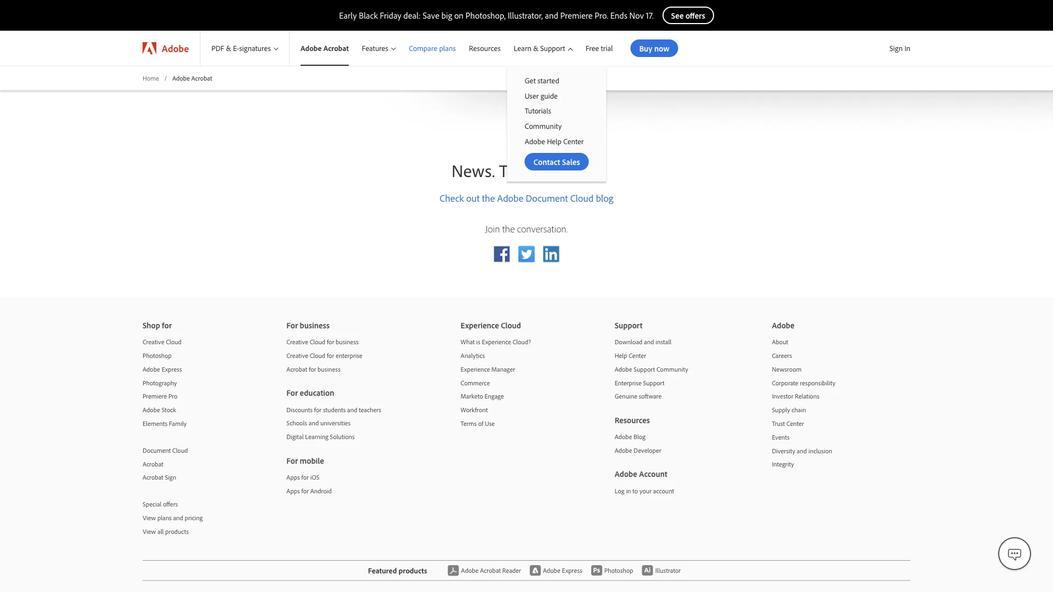 Task type: describe. For each thing, give the bounding box(es) containing it.
pro.
[[595, 10, 608, 21]]

illustrator link
[[638, 561, 685, 581]]

blog
[[634, 433, 646, 441]]

1 vertical spatial support
[[634, 365, 655, 373]]

genuine
[[615, 392, 637, 401]]

black
[[359, 10, 378, 21]]

and up learning
[[309, 419, 319, 427]]

adobe express
[[543, 567, 583, 575]]

newsroom
[[772, 365, 802, 373]]

compare plans link
[[402, 31, 463, 66]]

newsroom link
[[772, 363, 911, 376]]

for left enterprise
[[327, 352, 334, 360]]

photoshop inside creative cloud photoshop adobe express photography premiere pro adobe stock elements family
[[143, 352, 172, 360]]

pdf & e-signatures
[[211, 43, 271, 53]]

free trial link
[[579, 31, 620, 66]]

for left ios
[[302, 473, 309, 482]]

cloud for creative cloud photoshop adobe express photography premiere pro adobe stock elements family
[[166, 338, 182, 346]]

trial
[[601, 43, 613, 53]]

investor relations link
[[772, 390, 911, 404]]

premiere inside creative cloud photoshop adobe express photography premiere pro adobe stock elements family
[[143, 392, 167, 401]]

engage
[[485, 392, 504, 401]]

0 horizontal spatial adobe acrobat
[[172, 74, 212, 82]]

0 vertical spatial experience
[[482, 338, 511, 346]]

trust center link
[[772, 417, 911, 431]]

enterprise
[[336, 352, 363, 360]]

trust
[[772, 420, 785, 428]]

careers link
[[772, 349, 911, 363]]

marketo engage link
[[461, 390, 606, 404]]

signatures
[[239, 43, 271, 53]]

compare
[[409, 43, 438, 53]]

cloud for creative cloud for business creative cloud for enterprise acrobat for business
[[310, 338, 325, 346]]

acrobat sign link
[[143, 471, 278, 491]]

creative cloud photoshop adobe express photography premiere pro adobe stock elements family
[[143, 338, 187, 428]]

commerce
[[461, 379, 490, 387]]

and left teachers
[[347, 406, 357, 414]]

express inside adobe express link
[[562, 567, 583, 575]]

creative cloud link
[[143, 335, 278, 349]]

news.
[[452, 159, 495, 182]]

about careers newsroom corporate responsibility investor relations supply chain trust center events diversity and inclusion integrity
[[772, 338, 836, 469]]

apps for android link
[[287, 484, 456, 498]]

what
[[461, 338, 475, 346]]

and right illustrator,
[[545, 10, 558, 21]]

corporate responsibility link
[[772, 376, 911, 390]]

sign inside button
[[890, 43, 903, 53]]

0 horizontal spatial center
[[563, 136, 584, 146]]

1 vertical spatial photoshop
[[604, 567, 633, 575]]

adobe express link for premiere pro link
[[143, 363, 278, 376]]

pro
[[168, 392, 178, 401]]

careers
[[772, 352, 792, 360]]

workfront
[[461, 406, 488, 414]]

1 vertical spatial business
[[318, 365, 341, 373]]

in
[[626, 487, 631, 495]]

discounts
[[287, 406, 313, 414]]

trends.
[[551, 159, 602, 182]]

early black friday deal: save big on photoshop, illustrator, and premiere pro. ends nov 17.
[[339, 10, 654, 21]]

creative cloud for business link
[[287, 335, 456, 349]]

help inside download and install help center adobe support community enterprise support genuine software
[[615, 352, 627, 360]]

adobe stock link
[[143, 404, 278, 417]]

1 view from the top
[[143, 514, 156, 522]]

diversity and inclusion link
[[772, 444, 911, 458]]

for inside discounts for students and teachers schools and universities digital learning solutions
[[314, 406, 322, 414]]

group containing get started
[[507, 66, 606, 182]]

save
[[423, 10, 440, 21]]

1 vertical spatial products
[[399, 566, 427, 576]]

schools and universities link
[[287, 417, 456, 430]]

download and install help center adobe support community enterprise support genuine software
[[615, 338, 688, 401]]

adobe express link for illustrator link
[[526, 561, 587, 581]]

featured products
[[368, 566, 433, 576]]

what is experience cloud? analytics experience manager commerce marketo engage workfront terms of use
[[461, 338, 531, 428]]

workfront link
[[461, 404, 606, 417]]

is
[[476, 338, 480, 346]]

acrobat inside creative cloud for business creative cloud for enterprise acrobat for business
[[287, 365, 307, 373]]

features button
[[355, 31, 402, 66]]

universities
[[320, 419, 351, 427]]

cloud for document cloud acrobat acrobat sign
[[172, 446, 188, 455]]

center inside download and install help center adobe support community enterprise support genuine software
[[629, 352, 646, 360]]

corporate
[[772, 379, 799, 387]]

document cloud acrobat acrobat sign
[[143, 446, 188, 482]]

pdf
[[211, 43, 224, 53]]

responsibility
[[800, 379, 836, 387]]

adobe inside download and install help center adobe support community enterprise support genuine software
[[615, 365, 632, 373]]

special offers view plans and pricing view all products
[[143, 500, 203, 536]]

android
[[310, 487, 332, 495]]

featured
[[368, 566, 397, 576]]

adobe support community link
[[615, 363, 763, 376]]

blog
[[596, 192, 614, 204]]

1 vertical spatial photoshop link
[[587, 561, 638, 581]]

out
[[466, 192, 480, 204]]

ios
[[310, 473, 320, 482]]

started
[[538, 76, 560, 85]]

acrobat for business link
[[287, 363, 456, 376]]

center inside about careers newsroom corporate responsibility investor relations supply chain trust center events diversity and inclusion integrity
[[787, 420, 804, 428]]

elements family link
[[143, 417, 278, 437]]

home link
[[143, 74, 159, 83]]

community link
[[507, 118, 606, 134]]

home
[[143, 74, 159, 82]]

sign inside document cloud acrobat acrobat sign
[[165, 474, 176, 482]]

cloud?
[[513, 338, 531, 346]]

elements
[[143, 420, 167, 428]]

support inside learn & support dropdown button
[[540, 43, 565, 53]]

photography link
[[143, 376, 278, 390]]

developer
[[634, 446, 661, 455]]

community inside 'link'
[[525, 121, 562, 131]]

events
[[772, 433, 790, 441]]

diversity
[[772, 447, 796, 455]]

free trial
[[586, 43, 613, 53]]

tutorials
[[525, 106, 551, 116]]

offers
[[163, 500, 178, 509]]

teachers
[[359, 406, 381, 414]]

express inside creative cloud photoshop adobe express photography premiere pro adobe stock elements family
[[162, 365, 182, 373]]

marketo
[[461, 392, 483, 401]]

news. topics. trends.
[[452, 159, 602, 182]]

e-
[[233, 43, 239, 53]]

learn & support
[[514, 43, 565, 53]]

creative for creative cloud photoshop adobe express photography premiere pro adobe stock elements family
[[143, 338, 164, 346]]

the inside check out the adobe document cloud blog link
[[482, 192, 495, 204]]

special
[[143, 500, 162, 509]]



Task type: vqa. For each thing, say whether or not it's contained in the screenshot.
AI Ethics link
no



Task type: locate. For each thing, give the bounding box(es) containing it.
friday
[[380, 10, 402, 21]]

and inside about careers newsroom corporate responsibility investor relations supply chain trust center events diversity and inclusion integrity
[[797, 447, 807, 455]]

1 horizontal spatial help
[[615, 352, 627, 360]]

1 vertical spatial center
[[629, 352, 646, 360]]

and left 'install'
[[644, 338, 654, 346]]

cloud inside document cloud acrobat acrobat sign
[[172, 446, 188, 455]]

business
[[336, 338, 359, 346], [318, 365, 341, 373]]

sign in button
[[888, 39, 913, 58]]

2 vertical spatial support
[[643, 379, 665, 387]]

check out the adobe document cloud blog
[[440, 192, 614, 204]]

software
[[639, 392, 662, 401]]

group
[[507, 66, 606, 182]]

0 horizontal spatial photoshop link
[[143, 349, 278, 363]]

document inside check out the adobe document cloud blog link
[[526, 192, 568, 204]]

sign up offers
[[165, 474, 176, 482]]

1 vertical spatial plans
[[157, 514, 172, 522]]

0 horizontal spatial products
[[165, 528, 189, 536]]

install
[[656, 338, 672, 346]]

for up the creative cloud for enterprise link
[[327, 338, 334, 346]]

experience right is
[[482, 338, 511, 346]]

view down special
[[143, 514, 156, 522]]

1 vertical spatial the
[[502, 223, 515, 235]]

2 apps from the top
[[287, 487, 300, 495]]

0 vertical spatial apps
[[287, 473, 300, 482]]

conversation.
[[517, 223, 568, 235]]

log in to your account
[[615, 487, 674, 495]]

2 & from the left
[[533, 43, 539, 53]]

community down the help center link on the bottom
[[657, 365, 688, 373]]

view all products link
[[143, 525, 278, 539]]

for left students
[[314, 406, 322, 414]]

center down "chain"
[[787, 420, 804, 428]]

0 horizontal spatial plans
[[157, 514, 172, 522]]

community inside download and install help center adobe support community enterprise support genuine software
[[657, 365, 688, 373]]

the right out
[[482, 192, 495, 204]]

1 horizontal spatial adobe express link
[[526, 561, 587, 581]]

help center link
[[615, 349, 763, 363]]

help down the download
[[615, 352, 627, 360]]

2 vertical spatial center
[[787, 420, 804, 428]]

adobe link
[[132, 31, 200, 66]]

document inside document cloud acrobat acrobat sign
[[143, 446, 171, 455]]

view
[[143, 514, 156, 522], [143, 528, 156, 536]]

1 vertical spatial express
[[562, 567, 583, 575]]

get
[[525, 76, 536, 85]]

& inside popup button
[[226, 43, 231, 53]]

0 horizontal spatial the
[[482, 192, 495, 204]]

account
[[653, 487, 674, 495]]

0 vertical spatial help
[[547, 136, 562, 146]]

0 vertical spatial support
[[540, 43, 565, 53]]

adobe acrobat down early
[[301, 43, 349, 53]]

products inside special offers view plans and pricing view all products
[[165, 528, 189, 536]]

apps for ios link
[[287, 471, 456, 484]]

investor
[[772, 392, 794, 401]]

1 horizontal spatial center
[[629, 352, 646, 360]]

0 vertical spatial adobe express link
[[143, 363, 278, 376]]

& left e-
[[226, 43, 231, 53]]

0 vertical spatial products
[[165, 528, 189, 536]]

join the conversation.
[[485, 223, 568, 235]]

0 vertical spatial view
[[143, 514, 156, 522]]

help
[[547, 136, 562, 146], [615, 352, 627, 360]]

stock
[[162, 406, 176, 414]]

integrity link
[[772, 458, 911, 472]]

pricing
[[185, 514, 203, 522]]

1 horizontal spatial premiere
[[560, 10, 593, 21]]

0 vertical spatial photoshop
[[143, 352, 172, 360]]

creative
[[143, 338, 164, 346], [287, 338, 308, 346], [287, 352, 308, 360]]

1 horizontal spatial products
[[399, 566, 427, 576]]

resources link
[[463, 31, 507, 66]]

adobe blog link
[[615, 430, 763, 444]]

help inside adobe help center link
[[547, 136, 562, 146]]

what is experience cloud? link
[[461, 335, 606, 349]]

commerce link
[[461, 376, 606, 390]]

adobe help center link
[[507, 134, 606, 149]]

plans inside special offers view plans and pricing view all products
[[157, 514, 172, 522]]

and right diversity
[[797, 447, 807, 455]]

the right join
[[502, 223, 515, 235]]

terms of use link
[[461, 417, 606, 431]]

pdf & e-signatures button
[[200, 31, 289, 66]]

and inside special offers view plans and pricing view all products
[[173, 514, 183, 522]]

0 vertical spatial document
[[526, 192, 568, 204]]

1 horizontal spatial photoshop
[[604, 567, 633, 575]]

photoshop link up photography link
[[143, 349, 278, 363]]

1 vertical spatial community
[[657, 365, 688, 373]]

0 horizontal spatial premiere
[[143, 392, 167, 401]]

resources
[[469, 43, 501, 53]]

1 vertical spatial premiere
[[143, 392, 167, 401]]

user guide
[[525, 91, 558, 100]]

photoshop
[[143, 352, 172, 360], [604, 567, 633, 575]]

chain
[[792, 406, 806, 414]]

user guide link
[[507, 88, 606, 103]]

1 horizontal spatial photoshop link
[[587, 561, 638, 581]]

1 apps from the top
[[287, 473, 300, 482]]

0 vertical spatial express
[[162, 365, 182, 373]]

features
[[362, 43, 389, 53]]

early
[[339, 10, 357, 21]]

plans right "compare"
[[439, 43, 456, 53]]

cloud inside creative cloud photoshop adobe express photography premiere pro adobe stock elements family
[[166, 338, 182, 346]]

products right the featured
[[399, 566, 427, 576]]

1 vertical spatial adobe acrobat
[[172, 74, 212, 82]]

sign left 'in'
[[890, 43, 903, 53]]

and inside download and install help center adobe support community enterprise support genuine software
[[644, 338, 654, 346]]

topics.
[[499, 159, 547, 182]]

in
[[905, 43, 911, 53]]

& inside dropdown button
[[533, 43, 539, 53]]

adobe
[[162, 42, 189, 54], [301, 43, 322, 53], [172, 74, 190, 82], [525, 136, 545, 146], [497, 192, 524, 204], [143, 365, 160, 373], [615, 365, 632, 373], [143, 406, 160, 414], [615, 433, 632, 441], [615, 446, 632, 455], [461, 567, 479, 575], [543, 567, 561, 575]]

supply chain link
[[772, 404, 911, 417]]

learning
[[305, 433, 329, 441]]

document down "elements"
[[143, 446, 171, 455]]

0 vertical spatial plans
[[439, 43, 456, 53]]

and left pricing
[[173, 514, 183, 522]]

about
[[772, 338, 788, 346]]

1 vertical spatial adobe express link
[[526, 561, 587, 581]]

discounts for students and teachers schools and universities digital learning solutions
[[287, 406, 381, 441]]

0 horizontal spatial adobe express link
[[143, 363, 278, 376]]

relations
[[795, 392, 820, 401]]

0 vertical spatial sign
[[890, 43, 903, 53]]

apps for ios apps for android
[[287, 473, 332, 495]]

business up enterprise
[[336, 338, 359, 346]]

& right learn
[[533, 43, 539, 53]]

creative for creative cloud for business creative cloud for enterprise acrobat for business
[[287, 338, 308, 346]]

premiere down the photography
[[143, 392, 167, 401]]

1 horizontal spatial sign
[[890, 43, 903, 53]]

community down tutorials
[[525, 121, 562, 131]]

students
[[323, 406, 346, 414]]

free
[[586, 43, 599, 53]]

0 vertical spatial photoshop link
[[143, 349, 278, 363]]

1 horizontal spatial community
[[657, 365, 688, 373]]

& for pdf
[[226, 43, 231, 53]]

illustrator,
[[508, 10, 543, 21]]

adobe blog adobe developer
[[615, 433, 661, 455]]

support up software
[[643, 379, 665, 387]]

0 horizontal spatial sign
[[165, 474, 176, 482]]

the
[[482, 192, 495, 204], [502, 223, 515, 235]]

1 vertical spatial view
[[143, 528, 156, 536]]

0 horizontal spatial express
[[162, 365, 182, 373]]

help down community 'link'
[[547, 136, 562, 146]]

your
[[640, 487, 652, 495]]

analytics
[[461, 352, 485, 360]]

0 vertical spatial community
[[525, 121, 562, 131]]

products
[[165, 528, 189, 536], [399, 566, 427, 576]]

1 horizontal spatial &
[[533, 43, 539, 53]]

1 vertical spatial experience
[[461, 365, 490, 373]]

integrity
[[772, 460, 794, 469]]

for up discounts at the bottom
[[309, 365, 316, 373]]

support up enterprise
[[634, 365, 655, 373]]

experience up commerce
[[461, 365, 490, 373]]

1 vertical spatial help
[[615, 352, 627, 360]]

0 horizontal spatial &
[[226, 43, 231, 53]]

0 vertical spatial the
[[482, 192, 495, 204]]

acrobat
[[324, 43, 349, 53], [191, 74, 212, 82], [287, 365, 307, 373], [143, 460, 163, 468], [143, 474, 163, 482], [480, 567, 501, 575]]

document up conversation.
[[526, 192, 568, 204]]

0 horizontal spatial document
[[143, 446, 171, 455]]

1 horizontal spatial adobe acrobat
[[301, 43, 349, 53]]

for left "android"
[[302, 487, 309, 495]]

plans
[[439, 43, 456, 53], [157, 514, 172, 522]]

tutorials link
[[507, 103, 606, 118]]

and
[[545, 10, 558, 21], [644, 338, 654, 346], [347, 406, 357, 414], [309, 419, 319, 427], [797, 447, 807, 455], [173, 514, 183, 522]]

business down enterprise
[[318, 365, 341, 373]]

adobe acrobat
[[301, 43, 349, 53], [172, 74, 212, 82]]

2 view from the top
[[143, 528, 156, 536]]

adobe acrobat inside 'adobe acrobat' link
[[301, 43, 349, 53]]

view left all
[[143, 528, 156, 536]]

discounts for students and teachers link
[[287, 403, 456, 417]]

apps left ios
[[287, 473, 300, 482]]

1 vertical spatial document
[[143, 446, 171, 455]]

0 vertical spatial premiere
[[560, 10, 593, 21]]

premiere left "pro."
[[560, 10, 593, 21]]

premiere
[[560, 10, 593, 21], [143, 392, 167, 401]]

illustrator
[[655, 567, 681, 575]]

1 vertical spatial sign
[[165, 474, 176, 482]]

0 horizontal spatial community
[[525, 121, 562, 131]]

photoshop,
[[466, 10, 506, 21]]

products right all
[[165, 528, 189, 536]]

1 & from the left
[[226, 43, 231, 53]]

for
[[327, 338, 334, 346], [327, 352, 334, 360], [309, 365, 316, 373], [314, 406, 322, 414], [302, 473, 309, 482], [302, 487, 309, 495]]

plans up all
[[157, 514, 172, 522]]

learn
[[514, 43, 532, 53]]

creative inside creative cloud photoshop adobe express photography premiere pro adobe stock elements family
[[143, 338, 164, 346]]

photography
[[143, 379, 177, 387]]

2 horizontal spatial center
[[787, 420, 804, 428]]

events link
[[772, 431, 911, 444]]

premiere pro link
[[143, 390, 278, 404]]

community
[[525, 121, 562, 131], [657, 365, 688, 373]]

photoshop link right adobe express
[[587, 561, 638, 581]]

center down the download
[[629, 352, 646, 360]]

photoshop up the photography
[[143, 352, 172, 360]]

1 horizontal spatial express
[[562, 567, 583, 575]]

1 horizontal spatial plans
[[439, 43, 456, 53]]

special offers link
[[143, 491, 278, 511]]

0 horizontal spatial photoshop
[[143, 352, 172, 360]]

0 vertical spatial center
[[563, 136, 584, 146]]

1 vertical spatial apps
[[287, 487, 300, 495]]

experience manager link
[[461, 363, 606, 376]]

support right learn
[[540, 43, 565, 53]]

on
[[454, 10, 464, 21]]

1 horizontal spatial document
[[526, 192, 568, 204]]

0 vertical spatial adobe acrobat
[[301, 43, 349, 53]]

& for learn
[[533, 43, 539, 53]]

photoshop left illustrator link
[[604, 567, 633, 575]]

apps left "android"
[[287, 487, 300, 495]]

1 horizontal spatial the
[[502, 223, 515, 235]]

0 horizontal spatial help
[[547, 136, 562, 146]]

of
[[478, 420, 483, 428]]

adobe express link up premiere pro link
[[143, 363, 278, 376]]

adobe acrobat down pdf
[[172, 74, 212, 82]]

adobe express link right reader
[[526, 561, 587, 581]]

0 vertical spatial business
[[336, 338, 359, 346]]

center down community 'link'
[[563, 136, 584, 146]]



